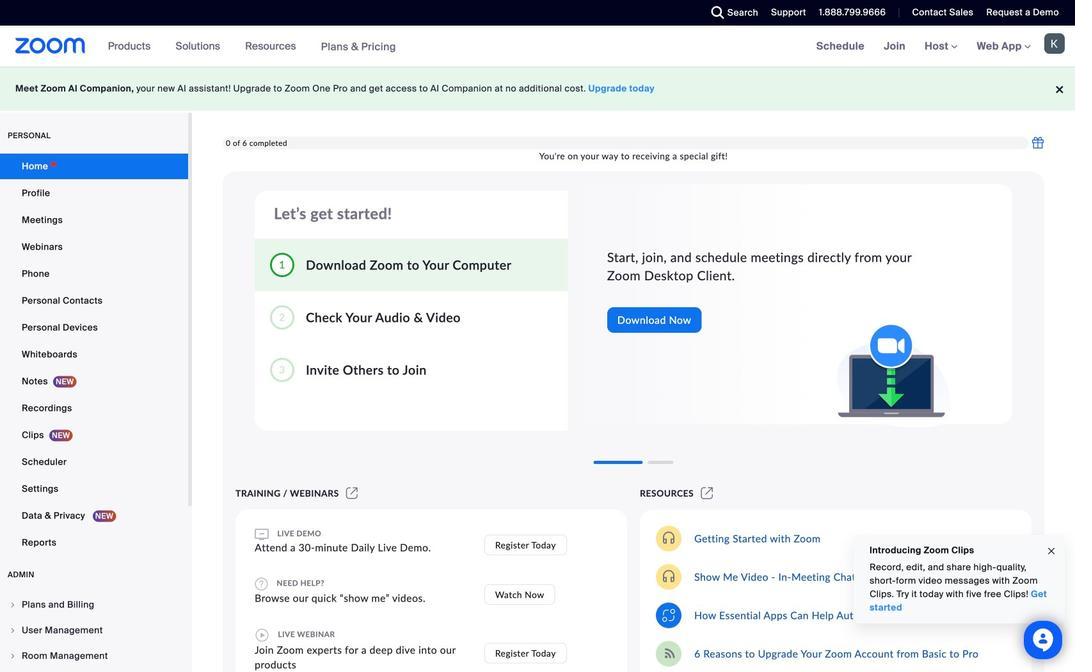 Task type: vqa. For each thing, say whether or not it's contained in the screenshot.
the left WINDOW NEW image
yes



Task type: locate. For each thing, give the bounding box(es) containing it.
profile picture image
[[1045, 33, 1066, 54]]

close image
[[1047, 544, 1057, 559]]

right image
[[9, 653, 17, 660]]

2 vertical spatial menu item
[[0, 644, 188, 669]]

footer
[[0, 67, 1076, 111]]

menu item
[[0, 593, 188, 617], [0, 619, 188, 643], [0, 644, 188, 669]]

window new image
[[699, 488, 716, 499]]

meetings navigation
[[807, 26, 1076, 68]]

right image
[[9, 601, 17, 609], [9, 627, 17, 635]]

personal menu menu
[[0, 154, 188, 557]]

3 menu item from the top
[[0, 644, 188, 669]]

1 vertical spatial right image
[[9, 627, 17, 635]]

1 vertical spatial menu item
[[0, 619, 188, 643]]

banner
[[0, 26, 1076, 68]]

window new image
[[344, 488, 360, 499]]

1 menu item from the top
[[0, 593, 188, 617]]

0 vertical spatial menu item
[[0, 593, 188, 617]]

0 vertical spatial right image
[[9, 601, 17, 609]]



Task type: describe. For each thing, give the bounding box(es) containing it.
2 menu item from the top
[[0, 619, 188, 643]]

2 right image from the top
[[9, 627, 17, 635]]

1 right image from the top
[[9, 601, 17, 609]]

zoom logo image
[[15, 38, 86, 54]]

admin menu menu
[[0, 593, 188, 672]]

product information navigation
[[98, 26, 406, 68]]



